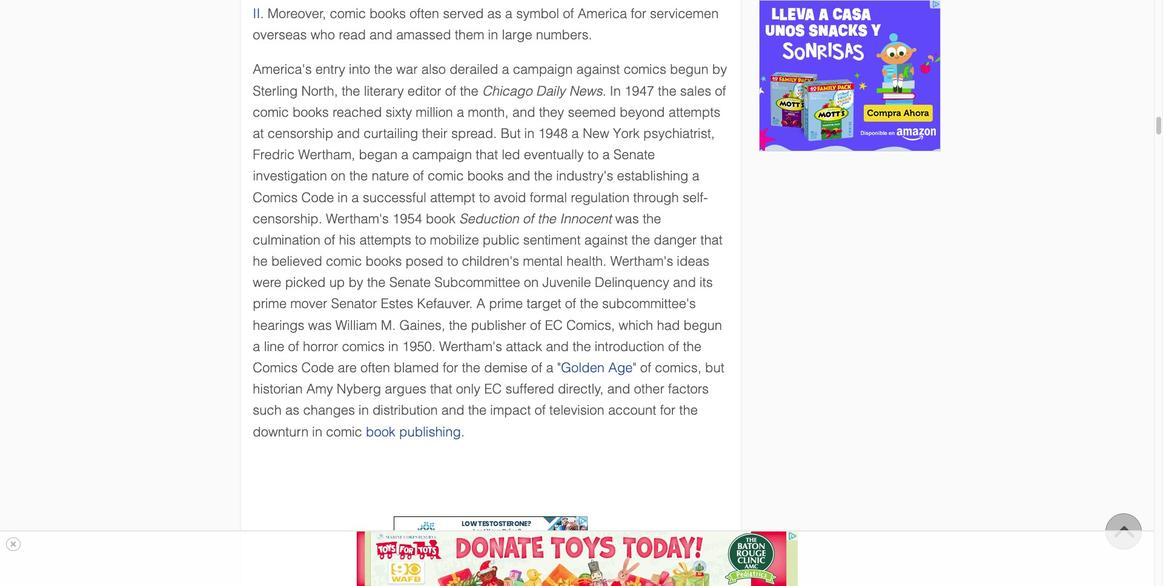 Task type: describe. For each thing, give the bounding box(es) containing it.
danger
[[654, 233, 697, 248]]

of down the juvenile
[[565, 297, 576, 312]]

estes
[[381, 297, 413, 312]]

kefauver.
[[417, 297, 473, 312]]

senate inside in 1947 the sales of comic books reached sixty million a month, and they seemed beyond attempts at censorship and curtailing their spread. but in 1948 a new york psychiatrist, fredric wertham, began a campaign that led eventually to a senate investigation on the nature of comic books and the industry's establishing a comics code in a successful attempt to avoid formal regulation through self- censorship. wertham's 1954 book
[[614, 147, 655, 162]]

investigation
[[253, 169, 327, 184]]

in
[[610, 83, 621, 99]]

often inside was the culmination of his attempts to mobilize public sentiment against the danger that he believed comic books posed to children's mental health. wertham's ideas were picked up by the senate subcommittee on juvenile delinquency and its prime mover senator estes kefauver. a prime target of the subcommittee's hearings was william m. gaines, the publisher of ec comics, which had begun a line of horror comics in 1950. wertham's attack and the introduction of the comics code are often blamed for the demise of a "
[[361, 361, 390, 376]]

seduction of the innocent
[[459, 211, 612, 226]]

gaines,
[[400, 318, 445, 333]]

in down nyberg
[[359, 403, 369, 418]]

nyberg
[[337, 382, 381, 397]]

but
[[705, 361, 725, 376]]

ideas
[[677, 254, 710, 269]]

they
[[539, 105, 564, 120]]

sentiment
[[523, 233, 581, 248]]

america's
[[253, 62, 312, 77]]

william
[[336, 318, 377, 333]]

was the culmination of his attempts to mobilize public sentiment against the danger that he believed comic books posed to children's mental health. wertham's ideas were picked up by the senate subcommittee on juvenile delinquency and its prime mover senator estes kefauver. a prime target of the subcommittee's hearings was william m. gaines, the publisher of ec comics, which had begun a line of horror comics in 1950. wertham's attack and the introduction of the comics code are often blamed for the demise of a "
[[253, 211, 723, 376]]

horror
[[303, 339, 338, 354]]

comic inside was the culmination of his attempts to mobilize public sentiment against the danger that he believed comic books posed to children's mental health. wertham's ideas were picked up by the senate subcommittee on juvenile delinquency and its prime mover senator estes kefauver. a prime target of the subcommittee's hearings was william m. gaines, the publisher of ec comics, which had begun a line of horror comics in 1950. wertham's attack and the introduction of the comics code are often blamed for the demise of a "
[[326, 254, 362, 269]]

york
[[613, 126, 640, 141]]

golden age
[[561, 361, 633, 376]]

fredric
[[253, 147, 295, 162]]

downturn
[[253, 425, 309, 440]]

ec inside " of comics, but historian amy nyberg argues that only ec suffered directly, and other factors such as changes in distribution and the impact of television account for the downturn in comic
[[484, 382, 502, 397]]

. moreover, comic books often served as a symbol of america for servicemen overseas who read and amassed them in large numbers.
[[253, 6, 719, 43]]

0 vertical spatial was
[[615, 211, 639, 226]]

of right "line"
[[288, 339, 299, 354]]

comics inside was the culmination of his attempts to mobilize public sentiment against the danger that he believed comic books posed to children's mental health. wertham's ideas were picked up by the senate subcommittee on juvenile delinquency and its prime mover senator estes kefauver. a prime target of the subcommittee's hearings was william m. gaines, the publisher of ec comics, which had begun a line of horror comics in 1950. wertham's attack and the introduction of the comics code are often blamed for the demise of a "
[[253, 361, 298, 376]]

impact
[[490, 403, 531, 418]]

of up the other
[[640, 361, 651, 376]]

daily
[[536, 83, 566, 99]]

and up the 'golden'
[[546, 339, 569, 354]]

that inside in 1947 the sales of comic books reached sixty million a month, and they seemed beyond attempts at censorship and curtailing their spread. but in 1948 a new york psychiatrist, fredric wertham, began a campaign that led eventually to a senate investigation on the nature of comic books and the industry's establishing a comics code in a successful attempt to avoid formal regulation through self- censorship. wertham's 1954 book
[[476, 147, 498, 162]]

delinquency
[[595, 275, 670, 290]]

health.
[[567, 254, 607, 269]]

m.
[[381, 318, 396, 333]]

changes
[[303, 403, 355, 418]]

in right but
[[524, 126, 535, 141]]

to down mobilize
[[447, 254, 458, 269]]

a inside america's entry into the war also derailed a campaign against comics begun by sterling north, the literary editor of the
[[502, 62, 509, 77]]

america's entry into the war also derailed a campaign against comics begun by sterling north, the literary editor of the
[[253, 62, 727, 99]]

and down led
[[508, 169, 531, 184]]

factors
[[668, 382, 709, 397]]

1950.
[[402, 339, 436, 354]]

news.
[[569, 83, 606, 99]]

wertham's inside in 1947 the sales of comic books reached sixty million a month, and they seemed beyond attempts at censorship and curtailing their spread. but in 1948 a new york psychiatrist, fredric wertham, began a campaign that led eventually to a senate investigation on the nature of comic books and the industry's establishing a comics code in a successful attempt to avoid formal regulation through self- censorship. wertham's 1954 book
[[326, 211, 389, 226]]

1 horizontal spatial wertham's
[[439, 339, 502, 354]]

" inside was the culmination of his attempts to mobilize public sentiment against the danger that he believed comic books posed to children's mental health. wertham's ideas were picked up by the senate subcommittee on juvenile delinquency and its prime mover senator estes kefauver. a prime target of the subcommittee's hearings was william m. gaines, the publisher of ec comics, which had begun a line of horror comics in 1950. wertham's attack and the introduction of the comics code are often blamed for the demise of a "
[[557, 361, 561, 376]]

eventually
[[524, 147, 584, 162]]

a left successful
[[352, 190, 359, 205]]

chicago daily news.
[[482, 83, 606, 99]]

which
[[619, 318, 653, 333]]

for inside " of comics, but historian amy nyberg argues that only ec suffered directly, and other factors such as changes in distribution and the impact of television account for the downturn in comic
[[660, 403, 676, 418]]

literary
[[364, 83, 404, 99]]

subcommittee's
[[602, 297, 696, 312]]

begun inside was the culmination of his attempts to mobilize public sentiment against the danger that he believed comic books posed to children's mental health. wertham's ideas were picked up by the senate subcommittee on juvenile delinquency and its prime mover senator estes kefauver. a prime target of the subcommittee's hearings was william m. gaines, the publisher of ec comics, which had begun a line of horror comics in 1950. wertham's attack and the introduction of the comics code are often blamed for the demise of a "
[[684, 318, 722, 333]]

code inside in 1947 the sales of comic books reached sixty million a month, and they seemed beyond attempts at censorship and curtailing their spread. but in 1948 a new york psychiatrist, fredric wertham, began a campaign that led eventually to a senate investigation on the nature of comic books and the industry's establishing a comics code in a successful attempt to avoid formal regulation through self- censorship. wertham's 1954 book
[[301, 190, 334, 205]]

senator
[[331, 297, 377, 312]]

on inside in 1947 the sales of comic books reached sixty million a month, and they seemed beyond attempts at censorship and curtailing their spread. but in 1948 a new york psychiatrist, fredric wertham, began a campaign that led eventually to a senate investigation on the nature of comic books and the industry's establishing a comics code in a successful attempt to avoid formal regulation through self- censorship. wertham's 1954 book
[[331, 169, 346, 184]]

introduction
[[595, 339, 665, 354]]

a
[[477, 297, 485, 312]]

a up spread.
[[457, 105, 464, 120]]

america
[[578, 6, 627, 21]]

spread.
[[451, 126, 497, 141]]

1 vertical spatial .
[[461, 425, 465, 440]]

other
[[634, 382, 665, 397]]

up
[[329, 275, 345, 290]]

he
[[253, 254, 268, 269]]

of inside ". moreover, comic books often served as a symbol of america for servicemen overseas who read and amassed them in large numbers."
[[563, 6, 574, 21]]

juvenile
[[543, 275, 591, 290]]

seduction
[[459, 211, 519, 226]]

by inside was the culmination of his attempts to mobilize public sentiment against the danger that he believed comic books posed to children's mental health. wertham's ideas were picked up by the senate subcommittee on juvenile delinquency and its prime mover senator estes kefauver. a prime target of the subcommittee's hearings was william m. gaines, the publisher of ec comics, which had begun a line of horror comics in 1950. wertham's attack and the introduction of the comics code are often blamed for the demise of a "
[[349, 275, 363, 290]]

senate inside was the culmination of his attempts to mobilize public sentiment against the danger that he believed comic books posed to children's mental health. wertham's ideas were picked up by the senate subcommittee on juvenile delinquency and its prime mover senator estes kefauver. a prime target of the subcommittee's hearings was william m. gaines, the publisher of ec comics, which had begun a line of horror comics in 1950. wertham's attack and the introduction of the comics code are often blamed for the demise of a "
[[389, 275, 431, 290]]

of left his at left
[[324, 233, 335, 248]]

formal
[[530, 190, 567, 205]]

moreover,
[[268, 6, 326, 21]]

but
[[501, 126, 521, 141]]

a left "line"
[[253, 339, 260, 354]]

a down curtailing
[[401, 147, 409, 162]]

books up 'avoid'
[[468, 169, 504, 184]]

had
[[657, 318, 680, 333]]

into
[[349, 62, 370, 77]]

who
[[311, 27, 335, 43]]

comics,
[[655, 361, 702, 376]]

ec inside was the culmination of his attempts to mobilize public sentiment against the danger that he believed comic books posed to children's mental health. wertham's ideas were picked up by the senate subcommittee on juvenile delinquency and its prime mover senator estes kefauver. a prime target of the subcommittee's hearings was william m. gaines, the publisher of ec comics, which had begun a line of horror comics in 1950. wertham's attack and the introduction of the comics code are often blamed for the demise of a "
[[545, 318, 563, 333]]

books down north, at the top of the page
[[293, 105, 329, 120]]

of down 'avoid'
[[523, 211, 534, 226]]

and inside ". moreover, comic books often served as a symbol of america for servicemen overseas who read and amassed them in large numbers."
[[370, 27, 393, 43]]

also
[[422, 62, 446, 77]]

attempts inside was the culmination of his attempts to mobilize public sentiment against the danger that he believed comic books posed to children's mental health. wertham's ideas were picked up by the senate subcommittee on juvenile delinquency and its prime mover senator estes kefauver. a prime target of the subcommittee's hearings was william m. gaines, the publisher of ec comics, which had begun a line of horror comics in 1950. wertham's attack and the introduction of the comics code are often blamed for the demise of a "
[[360, 233, 411, 248]]

a up suffered
[[546, 361, 554, 376]]

2 prime from the left
[[489, 297, 523, 312]]

of up comics,
[[668, 339, 679, 354]]

publishing
[[399, 425, 461, 440]]

0 horizontal spatial was
[[308, 318, 332, 333]]

subcommittee
[[435, 275, 520, 290]]

mental
[[523, 254, 563, 269]]

posed
[[406, 254, 444, 269]]

for inside ". moreover, comic books often served as a symbol of america for servicemen overseas who read and amassed them in large numbers."
[[631, 6, 647, 21]]

in 1947 the sales of comic books reached sixty million a month, and they seemed beyond attempts at censorship and curtailing their spread. but in 1948 a new york psychiatrist, fredric wertham, began a campaign that led eventually to a senate investigation on the nature of comic books and the industry's establishing a comics code in a successful attempt to avoid formal regulation through self- censorship. wertham's 1954 book
[[253, 83, 726, 226]]

campaign inside in 1947 the sales of comic books reached sixty million a month, and they seemed beyond attempts at censorship and curtailing their spread. but in 1948 a new york psychiatrist, fredric wertham, began a campaign that led eventually to a senate investigation on the nature of comic books and the industry's establishing a comics code in a successful attempt to avoid formal regulation through self- censorship. wertham's 1954 book
[[412, 147, 472, 162]]

comics inside america's entry into the war also derailed a campaign against comics begun by sterling north, the literary editor of the
[[624, 62, 667, 77]]

nature
[[372, 169, 409, 184]]

symbol
[[516, 6, 559, 21]]

began
[[359, 147, 398, 162]]

attempt
[[430, 190, 475, 205]]

large
[[502, 27, 532, 43]]

a up self- in the right of the page
[[692, 169, 700, 184]]

1 prime from the left
[[253, 297, 287, 312]]

sterling
[[253, 83, 298, 99]]

self-
[[683, 190, 708, 205]]

a down new
[[603, 147, 610, 162]]

month,
[[468, 105, 509, 120]]

" inside " of comics, but historian amy nyberg argues that only ec suffered directly, and other factors such as changes in distribution and the impact of television account for the downturn in comic
[[633, 361, 637, 376]]

reached
[[333, 105, 382, 120]]

his
[[339, 233, 356, 248]]

hearings
[[253, 318, 304, 333]]

sales
[[680, 83, 711, 99]]



Task type: locate. For each thing, give the bounding box(es) containing it.
censorship.
[[253, 211, 322, 226]]

1954
[[393, 211, 422, 226]]

the
[[374, 62, 393, 77], [342, 83, 360, 99], [460, 83, 479, 99], [658, 83, 677, 99], [349, 169, 368, 184], [534, 169, 553, 184], [538, 211, 556, 226], [643, 211, 661, 226], [632, 233, 650, 248], [367, 275, 386, 290], [580, 297, 599, 312], [449, 318, 467, 333], [573, 339, 591, 354], [683, 339, 702, 354], [462, 361, 481, 376], [468, 403, 487, 418], [679, 403, 698, 418]]

and down age
[[607, 382, 630, 397]]

1 vertical spatial senate
[[389, 275, 431, 290]]

0 horizontal spatial comics
[[342, 339, 385, 354]]

to down new
[[588, 147, 599, 162]]

" of comics, but historian amy nyberg argues that only ec suffered directly, and other factors such as changes in distribution and the impact of television account for the downturn in comic
[[253, 361, 725, 440]]

by inside america's entry into the war also derailed a campaign against comics begun by sterling north, the literary editor of the
[[712, 62, 727, 77]]

regulation
[[571, 190, 630, 205]]

2 horizontal spatial wertham's
[[610, 254, 673, 269]]

that left the only
[[430, 382, 452, 397]]

1 horizontal spatial by
[[712, 62, 727, 77]]

for right the america on the top of page
[[631, 6, 647, 21]]

that left led
[[476, 147, 498, 162]]

on down mental
[[524, 275, 539, 290]]

of down target
[[530, 318, 541, 333]]

on down wertham,
[[331, 169, 346, 184]]

age
[[608, 361, 633, 376]]

"
[[557, 361, 561, 376], [633, 361, 637, 376]]

0 horizontal spatial attempts
[[360, 233, 411, 248]]

1 vertical spatial against
[[585, 233, 628, 248]]

books inside ". moreover, comic books often served as a symbol of america for servicemen overseas who read and amassed them in large numbers."
[[370, 6, 406, 21]]

1 vertical spatial often
[[361, 361, 390, 376]]

of down suffered
[[535, 403, 546, 418]]

a
[[505, 6, 513, 21], [502, 62, 509, 77], [457, 105, 464, 120], [572, 126, 579, 141], [401, 147, 409, 162], [603, 147, 610, 162], [692, 169, 700, 184], [352, 190, 359, 205], [253, 339, 260, 354], [546, 361, 554, 376]]

campaign down their
[[412, 147, 472, 162]]

often
[[410, 6, 439, 21], [361, 361, 390, 376]]

innocent
[[560, 211, 612, 226]]

historian
[[253, 382, 303, 397]]

was up 'horror'
[[308, 318, 332, 333]]

as right served
[[487, 6, 502, 21]]

of
[[563, 6, 574, 21], [445, 83, 456, 99], [715, 83, 726, 99], [413, 169, 424, 184], [523, 211, 534, 226], [324, 233, 335, 248], [565, 297, 576, 312], [530, 318, 541, 333], [288, 339, 299, 354], [668, 339, 679, 354], [531, 361, 543, 376], [640, 361, 651, 376], [535, 403, 546, 418]]

and right read
[[370, 27, 393, 43]]

against inside america's entry into the war also derailed a campaign against comics begun by sterling north, the literary editor of the
[[577, 62, 620, 77]]

1 horizontal spatial was
[[615, 211, 639, 226]]

suffered
[[506, 382, 554, 397]]

beyond
[[620, 105, 665, 120]]

1 vertical spatial that
[[701, 233, 723, 248]]

and down 'reached'
[[337, 126, 360, 141]]

in up his at left
[[338, 190, 348, 205]]

2 horizontal spatial for
[[660, 403, 676, 418]]

0 horizontal spatial on
[[331, 169, 346, 184]]

2 code from the top
[[301, 361, 334, 376]]

begun inside america's entry into the war also derailed a campaign against comics begun by sterling north, the literary editor of the
[[670, 62, 709, 77]]

0 vertical spatial senate
[[614, 147, 655, 162]]

curtailing
[[364, 126, 418, 141]]

0 vertical spatial wertham's
[[326, 211, 389, 226]]

chicago
[[482, 83, 532, 99]]

picked
[[285, 275, 326, 290]]

0 vertical spatial comics
[[253, 190, 298, 205]]

. down the only
[[461, 425, 465, 440]]

. inside ". moreover, comic books often served as a symbol of america for servicemen overseas who read and amassed them in large numbers."
[[260, 6, 264, 21]]

0 horizontal spatial book
[[366, 425, 396, 440]]

1 vertical spatial was
[[308, 318, 332, 333]]

avoid
[[494, 190, 526, 205]]

against inside was the culmination of his attempts to mobilize public sentiment against the danger that he believed comic books posed to children's mental health. wertham's ideas were picked up by the senate subcommittee on juvenile delinquency and its prime mover senator estes kefauver. a prime target of the subcommittee's hearings was william m. gaines, the publisher of ec comics, which had begun a line of horror comics in 1950. wertham's attack and the introduction of the comics code are often blamed for the demise of a "
[[585, 233, 628, 248]]

in inside ". moreover, comic books often served as a symbol of america for servicemen overseas who read and amassed them in large numbers."
[[488, 27, 498, 43]]

advertisement region
[[759, 0, 941, 151], [394, 517, 588, 547], [357, 532, 798, 587]]

wertham's up delinquency on the top of the page
[[610, 254, 673, 269]]

wertham's
[[326, 211, 389, 226], [610, 254, 673, 269], [439, 339, 502, 354]]

0 vertical spatial campaign
[[513, 62, 573, 77]]

public
[[483, 233, 520, 248]]

comics
[[624, 62, 667, 77], [342, 339, 385, 354]]

0 horizontal spatial as
[[285, 403, 300, 418]]

for down the other
[[660, 403, 676, 418]]

0 horizontal spatial that
[[430, 382, 452, 397]]

1 vertical spatial wertham's
[[610, 254, 673, 269]]

line
[[264, 339, 284, 354]]

0 vertical spatial as
[[487, 6, 502, 21]]

book down distribution
[[366, 425, 396, 440]]

0 vertical spatial book
[[426, 211, 456, 226]]

0 horizontal spatial often
[[361, 361, 390, 376]]

0 horizontal spatial "
[[557, 361, 561, 376]]

0 vertical spatial comics
[[624, 62, 667, 77]]

of right editor at the top of page
[[445, 83, 456, 99]]

often up nyberg
[[361, 361, 390, 376]]

attempts
[[669, 105, 721, 120], [360, 233, 411, 248]]

1 horizontal spatial that
[[476, 147, 498, 162]]

directly,
[[558, 382, 604, 397]]

comics up 1947
[[624, 62, 667, 77]]

1 horizontal spatial attempts
[[669, 105, 721, 120]]

wertham,
[[298, 147, 355, 162]]

book inside in 1947 the sales of comic books reached sixty million a month, and they seemed beyond attempts at censorship and curtailing their spread. but in 1948 a new york psychiatrist, fredric wertham, began a campaign that led eventually to a senate investigation on the nature of comic books and the industry's establishing a comics code in a successful attempt to avoid formal regulation through self- censorship. wertham's 1954 book
[[426, 211, 456, 226]]

1 horizontal spatial book
[[426, 211, 456, 226]]

psychiatrist,
[[644, 126, 715, 141]]

attack
[[506, 339, 542, 354]]

1 vertical spatial code
[[301, 361, 334, 376]]

comic inside " of comics, but historian amy nyberg argues that only ec suffered directly, and other factors such as changes in distribution and the impact of television account for the downturn in comic
[[326, 425, 362, 440]]

account
[[608, 403, 656, 418]]

0 vertical spatial .
[[260, 6, 264, 21]]

in down "changes"
[[312, 425, 323, 440]]

0 vertical spatial by
[[712, 62, 727, 77]]

0 horizontal spatial by
[[349, 275, 363, 290]]

0 vertical spatial on
[[331, 169, 346, 184]]

campaign inside america's entry into the war also derailed a campaign against comics begun by sterling north, the literary editor of the
[[513, 62, 573, 77]]

comic inside ". moreover, comic books often served as a symbol of america for servicemen overseas who read and amassed them in large numbers."
[[330, 6, 366, 21]]

1 vertical spatial comics
[[342, 339, 385, 354]]

numbers.
[[536, 27, 592, 43]]

that inside was the culmination of his attempts to mobilize public sentiment against the danger that he believed comic books posed to children's mental health. wertham's ideas were picked up by the senate subcommittee on juvenile delinquency and its prime mover senator estes kefauver. a prime target of the subcommittee's hearings was william m. gaines, the publisher of ec comics, which had begun a line of horror comics in 1950. wertham's attack and the introduction of the comics code are often blamed for the demise of a "
[[701, 233, 723, 248]]

begun up sales
[[670, 62, 709, 77]]

1 horizontal spatial comics
[[624, 62, 667, 77]]

comic down sterling on the top left
[[253, 105, 289, 120]]

2 horizontal spatial that
[[701, 233, 723, 248]]

2 comics from the top
[[253, 361, 298, 376]]

2 vertical spatial wertham's
[[439, 339, 502, 354]]

1 horizontal spatial senate
[[614, 147, 655, 162]]

comic down his at left
[[326, 254, 362, 269]]

and left its
[[673, 275, 696, 290]]

book publishing link
[[366, 425, 461, 440]]

1948
[[538, 126, 568, 141]]

0 vertical spatial for
[[631, 6, 647, 21]]

on inside was the culmination of his attempts to mobilize public sentiment against the danger that he believed comic books posed to children's mental health. wertham's ideas were picked up by the senate subcommittee on juvenile delinquency and its prime mover senator estes kefauver. a prime target of the subcommittee's hearings was william m. gaines, the publisher of ec comics, which had begun a line of horror comics in 1950. wertham's attack and the introduction of the comics code are often blamed for the demise of a "
[[524, 275, 539, 290]]

in inside was the culmination of his attempts to mobilize public sentiment against the danger that he believed comic books posed to children's mental health. wertham's ideas were picked up by the senate subcommittee on juvenile delinquency and its prime mover senator estes kefauver. a prime target of the subcommittee's hearings was william m. gaines, the publisher of ec comics, which had begun a line of horror comics in 1950. wertham's attack and the introduction of the comics code are often blamed for the demise of a "
[[388, 339, 399, 354]]

mobilize
[[430, 233, 479, 248]]

was down "regulation"
[[615, 211, 639, 226]]

books up amassed
[[370, 6, 406, 21]]

1 vertical spatial begun
[[684, 318, 722, 333]]

0 vertical spatial ec
[[545, 318, 563, 333]]

senate up "estes"
[[389, 275, 431, 290]]

attempts inside in 1947 the sales of comic books reached sixty million a month, and they seemed beyond attempts at censorship and curtailing their spread. but in 1948 a new york psychiatrist, fredric wertham, began a campaign that led eventually to a senate investigation on the nature of comic books and the industry's establishing a comics code in a successful attempt to avoid formal regulation through self- censorship. wertham's 1954 book
[[669, 105, 721, 120]]

comics
[[253, 190, 298, 205], [253, 361, 298, 376]]

1 horizontal spatial .
[[461, 425, 465, 440]]

1 vertical spatial ec
[[484, 382, 502, 397]]

served
[[443, 6, 484, 21]]

a up large in the left top of the page
[[505, 6, 513, 21]]

campaign
[[513, 62, 573, 77], [412, 147, 472, 162]]

book
[[426, 211, 456, 226], [366, 425, 396, 440]]

code inside was the culmination of his attempts to mobilize public sentiment against the danger that he believed comic books posed to children's mental health. wertham's ideas were picked up by the senate subcommittee on juvenile delinquency and its prime mover senator estes kefauver. a prime target of the subcommittee's hearings was william m. gaines, the publisher of ec comics, which had begun a line of horror comics in 1950. wertham's attack and the introduction of the comics code are often blamed for the demise of a "
[[301, 361, 334, 376]]

1 horizontal spatial ec
[[545, 318, 563, 333]]

a up chicago
[[502, 62, 509, 77]]

that up ideas on the top
[[701, 233, 723, 248]]

against up health.
[[585, 233, 628, 248]]

2 " from the left
[[633, 361, 637, 376]]

ec down target
[[545, 318, 563, 333]]

0 horizontal spatial senate
[[389, 275, 431, 290]]

campaign up "chicago daily news."
[[513, 62, 573, 77]]

for inside was the culmination of his attempts to mobilize public sentiment against the danger that he believed comic books posed to children's mental health. wertham's ideas were picked up by the senate subcommittee on juvenile delinquency and its prime mover senator estes kefauver. a prime target of the subcommittee's hearings was william m. gaines, the publisher of ec comics, which had begun a line of horror comics in 1950. wertham's attack and the introduction of the comics code are often blamed for the demise of a "
[[443, 361, 458, 376]]

war
[[396, 62, 418, 77]]

and up but
[[512, 105, 535, 120]]

1 vertical spatial on
[[524, 275, 539, 290]]

of right nature
[[413, 169, 424, 184]]

to
[[588, 147, 599, 162], [479, 190, 490, 205], [415, 233, 426, 248], [447, 254, 458, 269]]

seemed
[[568, 105, 616, 120]]

new
[[583, 126, 610, 141]]

against
[[577, 62, 620, 77], [585, 233, 628, 248]]

amy
[[306, 382, 333, 397]]

prime down were
[[253, 297, 287, 312]]

code up the amy
[[301, 361, 334, 376]]

as up downturn
[[285, 403, 300, 418]]

comic down "changes"
[[326, 425, 362, 440]]

of up numbers.
[[563, 6, 574, 21]]

a left new
[[572, 126, 579, 141]]

1 vertical spatial comics
[[253, 361, 298, 376]]

1 code from the top
[[301, 190, 334, 205]]

as
[[487, 6, 502, 21], [285, 403, 300, 418]]

0 horizontal spatial wertham's
[[326, 211, 389, 226]]

wertham's up his at left
[[326, 211, 389, 226]]

×
[[10, 538, 17, 551]]

against up news.
[[577, 62, 620, 77]]

books left posed
[[366, 254, 402, 269]]

" up directly,
[[557, 361, 561, 376]]

comics inside in 1947 the sales of comic books reached sixty million a month, and they seemed beyond attempts at censorship and curtailing their spread. but in 1948 a new york psychiatrist, fredric wertham, began a campaign that led eventually to a senate investigation on the nature of comic books and the industry's establishing a comics code in a successful attempt to avoid formal regulation through self- censorship. wertham's 1954 book
[[253, 190, 298, 205]]

code
[[301, 190, 334, 205], [301, 361, 334, 376]]

read
[[339, 27, 366, 43]]

1 horizontal spatial on
[[524, 275, 539, 290]]

code down investigation
[[301, 190, 334, 205]]

1 " from the left
[[557, 361, 561, 376]]

overseas
[[253, 27, 307, 43]]

in down m. at bottom left
[[388, 339, 399, 354]]

successful
[[363, 190, 426, 205]]

0 horizontal spatial ec
[[484, 382, 502, 397]]

comic up read
[[330, 6, 366, 21]]

0 vertical spatial begun
[[670, 62, 709, 77]]

1 horizontal spatial prime
[[489, 297, 523, 312]]

0 vertical spatial against
[[577, 62, 620, 77]]

1 horizontal spatial campaign
[[513, 62, 573, 77]]

attempts down sales
[[669, 105, 721, 120]]

often up amassed
[[410, 6, 439, 21]]

of right sales
[[715, 83, 726, 99]]

often inside ". moreover, comic books often served as a symbol of america for servicemen overseas who read and amassed them in large numbers."
[[410, 6, 439, 21]]

through
[[633, 190, 679, 205]]

wertham's down publisher
[[439, 339, 502, 354]]

only
[[456, 382, 481, 397]]

1 vertical spatial attempts
[[360, 233, 411, 248]]

comic up "attempt"
[[428, 169, 464, 184]]

0 horizontal spatial prime
[[253, 297, 287, 312]]

attempts down 1954
[[360, 233, 411, 248]]

and down the only
[[442, 403, 465, 418]]

in right them
[[488, 27, 498, 43]]

0 vertical spatial that
[[476, 147, 498, 162]]

. up "overseas"
[[260, 6, 264, 21]]

blamed
[[394, 361, 439, 376]]

them
[[455, 27, 485, 43]]

0 horizontal spatial for
[[443, 361, 458, 376]]

golden age link
[[561, 361, 633, 376]]

sixty
[[386, 105, 412, 120]]

were
[[253, 275, 282, 290]]

to up posed
[[415, 233, 426, 248]]

publisher
[[471, 318, 526, 333]]

comics up censorship.
[[253, 190, 298, 205]]

censorship
[[268, 126, 333, 141]]

" down introduction
[[633, 361, 637, 376]]

1 vertical spatial for
[[443, 361, 458, 376]]

entry
[[316, 62, 345, 77]]

2 vertical spatial for
[[660, 403, 676, 418]]

to up "seduction"
[[479, 190, 490, 205]]

prime up publisher
[[489, 297, 523, 312]]

0 horizontal spatial campaign
[[412, 147, 472, 162]]

a inside ". moreover, comic books often served as a symbol of america for servicemen overseas who read and amassed them in large numbers."
[[505, 6, 513, 21]]

.
[[260, 6, 264, 21], [461, 425, 465, 440]]

books inside was the culmination of his attempts to mobilize public sentiment against the danger that he believed comic books posed to children's mental health. wertham's ideas were picked up by the senate subcommittee on juvenile delinquency and its prime mover senator estes kefauver. a prime target of the subcommittee's hearings was william m. gaines, the publisher of ec comics, which had begun a line of horror comics in 1950. wertham's attack and the introduction of the comics code are often blamed for the demise of a "
[[366, 254, 402, 269]]

industry's
[[556, 169, 613, 184]]

of inside america's entry into the war also derailed a campaign against comics begun by sterling north, the literary editor of the
[[445, 83, 456, 99]]

for
[[631, 6, 647, 21], [443, 361, 458, 376], [660, 403, 676, 418]]

ec right the only
[[484, 382, 502, 397]]

such
[[253, 403, 282, 418]]

book down "attempt"
[[426, 211, 456, 226]]

its
[[700, 275, 713, 290]]

1 horizontal spatial for
[[631, 6, 647, 21]]

0 vertical spatial code
[[301, 190, 334, 205]]

of up suffered
[[531, 361, 543, 376]]

1 vertical spatial book
[[366, 425, 396, 440]]

for up the only
[[443, 361, 458, 376]]

was
[[615, 211, 639, 226], [308, 318, 332, 333]]

1 comics from the top
[[253, 190, 298, 205]]

establishing
[[617, 169, 689, 184]]

0 vertical spatial attempts
[[669, 105, 721, 120]]

1 horizontal spatial as
[[487, 6, 502, 21]]

children's
[[462, 254, 519, 269]]

that inside " of comics, but historian amy nyberg argues that only ec suffered directly, and other factors such as changes in distribution and the impact of television account for the downturn in comic
[[430, 382, 452, 397]]

comics down "line"
[[253, 361, 298, 376]]

1 vertical spatial by
[[349, 275, 363, 290]]

senate down the york
[[614, 147, 655, 162]]

comic
[[330, 6, 366, 21], [253, 105, 289, 120], [428, 169, 464, 184], [326, 254, 362, 269], [326, 425, 362, 440]]

1 horizontal spatial often
[[410, 6, 439, 21]]

television
[[550, 403, 605, 418]]

1 vertical spatial as
[[285, 403, 300, 418]]

as inside " of comics, but historian amy nyberg argues that only ec suffered directly, and other factors such as changes in distribution and the impact of television account for the downturn in comic
[[285, 403, 300, 418]]

2 vertical spatial that
[[430, 382, 452, 397]]

books
[[370, 6, 406, 21], [293, 105, 329, 120], [468, 169, 504, 184], [366, 254, 402, 269]]

ec
[[545, 318, 563, 333], [484, 382, 502, 397]]

as inside ". moreover, comic books often served as a symbol of america for servicemen overseas who read and amassed them in large numbers."
[[487, 6, 502, 21]]

comics inside was the culmination of his attempts to mobilize public sentiment against the danger that he believed comic books posed to children's mental health. wertham's ideas were picked up by the senate subcommittee on juvenile delinquency and its prime mover senator estes kefauver. a prime target of the subcommittee's hearings was william m. gaines, the publisher of ec comics, which had begun a line of horror comics in 1950. wertham's attack and the introduction of the comics code are often blamed for the demise of a "
[[342, 339, 385, 354]]

1 horizontal spatial "
[[633, 361, 637, 376]]

culmination
[[253, 233, 321, 248]]

begun right the 'had'
[[684, 318, 722, 333]]

0 horizontal spatial .
[[260, 6, 264, 21]]

1 vertical spatial campaign
[[412, 147, 472, 162]]

comics down william
[[342, 339, 385, 354]]

distribution
[[373, 403, 438, 418]]

believed
[[271, 254, 322, 269]]

0 vertical spatial often
[[410, 6, 439, 21]]



Task type: vqa. For each thing, say whether or not it's contained in the screenshot.
the left hit
no



